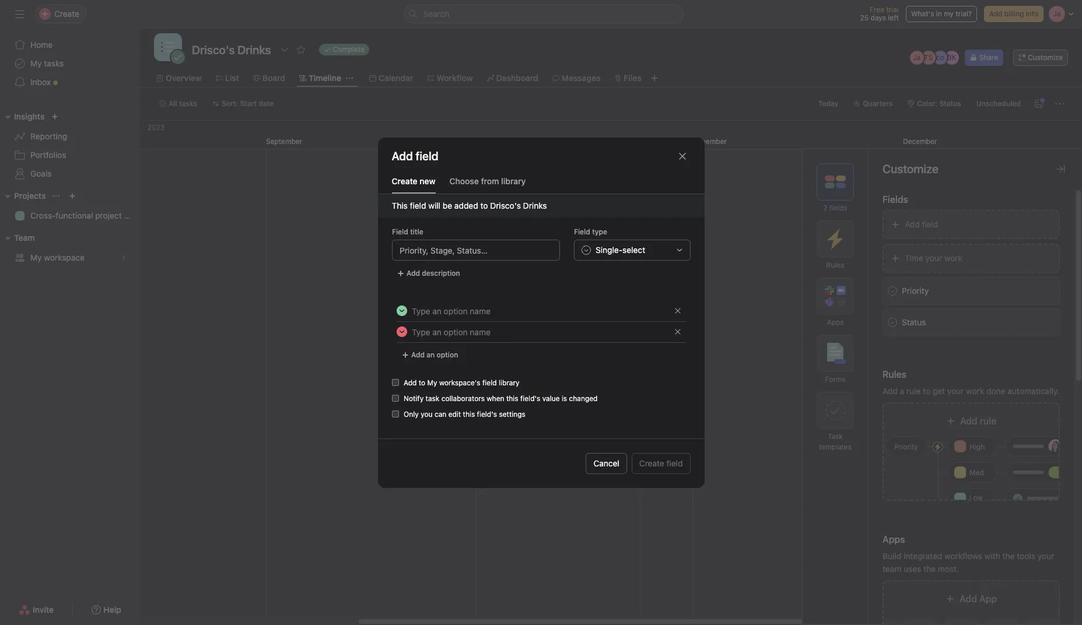 Task type: describe. For each thing, give the bounding box(es) containing it.
remove option image for 2nd type an option name field from the bottom of the the create new tab panel
[[674, 307, 681, 314]]

1 horizontal spatial to
[[480, 200, 488, 210]]

close details image
[[1056, 165, 1065, 174]]

0 horizontal spatial apps
[[827, 318, 844, 327]]

1 horizontal spatial rule
[[980, 416, 997, 427]]

0 horizontal spatial to
[[419, 378, 425, 387]]

my tasks link
[[7, 54, 133, 73]]

drinks
[[523, 200, 547, 210]]

days
[[871, 13, 886, 22]]

high
[[970, 443, 985, 452]]

Notify task collaborators when this field's value is changed checkbox
[[392, 395, 399, 402]]

create for create field
[[639, 458, 664, 468]]

1 vertical spatial apps
[[883, 534, 905, 545]]

october
[[476, 137, 503, 146]]

add field
[[905, 219, 939, 229]]

only
[[403, 410, 419, 419]]

november
[[693, 137, 727, 146]]

field for field title
[[392, 227, 408, 236]]

info
[[1026, 9, 1039, 18]]

task templates
[[819, 432, 852, 452]]

add to starred image
[[296, 45, 306, 54]]

2 fields
[[823, 204, 848, 212]]

new
[[420, 176, 436, 186]]

field's for settings
[[477, 410, 497, 419]]

today
[[818, 99, 839, 108]]

add app button
[[883, 581, 1060, 626]]

title
[[410, 227, 423, 236]]

create for create new
[[392, 176, 418, 186]]

in
[[936, 9, 942, 18]]

this for edit
[[463, 410, 475, 419]]

this for when
[[506, 394, 518, 403]]

time your work
[[905, 253, 963, 263]]

app
[[980, 594, 997, 604]]

1 vertical spatial your
[[947, 386, 964, 396]]

changed
[[569, 394, 597, 403]]

dashboard
[[496, 73, 538, 83]]

share
[[980, 53, 999, 62]]

goals
[[30, 169, 52, 179]]

cross-functional project plan
[[30, 211, 140, 221]]

workflows
[[945, 551, 983, 561]]

status
[[902, 317, 926, 327]]

add for add to my workspace's field library
[[403, 378, 417, 387]]

insights
[[14, 111, 45, 121]]

close this dialog image
[[678, 151, 687, 161]]

option
[[436, 350, 458, 359]]

this field will be added to drisco's drinks
[[392, 200, 547, 210]]

team
[[883, 564, 902, 574]]

1 horizontal spatial work
[[966, 386, 985, 396]]

choose
[[450, 176, 479, 186]]

low
[[970, 494, 983, 502]]

tools
[[1017, 551, 1036, 561]]

team
[[14, 233, 35, 243]]

what's
[[911, 9, 934, 18]]

task
[[425, 394, 439, 403]]

insights button
[[0, 110, 45, 124]]

list image
[[161, 40, 175, 54]]

1 vertical spatial customize
[[883, 162, 939, 176]]

drisco's
[[490, 200, 521, 210]]

0 vertical spatial library
[[501, 176, 526, 186]]

with
[[985, 551, 1001, 561]]

forms
[[825, 375, 846, 384]]

a
[[900, 386, 904, 396]]

create field
[[639, 458, 683, 468]]

add description button
[[392, 265, 465, 282]]

field for add
[[922, 219, 939, 229]]

list
[[225, 73, 239, 83]]

1 type an option name field from the top
[[407, 301, 670, 321]]

portfolios
[[30, 150, 66, 160]]

cross-functional project plan link
[[7, 207, 140, 225]]

choose from library
[[450, 176, 526, 186]]

create new tab panel
[[378, 194, 705, 488]]

Add to My workspace's field library checkbox
[[392, 379, 399, 386]]

tab list containing create new
[[378, 175, 705, 194]]

co
[[936, 53, 944, 62]]

add for add billing info
[[990, 9, 1003, 18]]

my tasks
[[30, 58, 64, 68]]

time
[[905, 253, 924, 263]]

reporting
[[30, 131, 67, 141]]

single-
[[595, 245, 622, 255]]

free trial 25 days left
[[860, 5, 899, 22]]

customize inside dropdown button
[[1028, 53, 1063, 62]]

1 vertical spatial priority
[[894, 443, 918, 452]]

add an option
[[411, 350, 458, 359]]

field for field type
[[574, 227, 590, 236]]

my workspace link
[[7, 249, 133, 267]]

what's in my trial?
[[911, 9, 972, 18]]

description
[[422, 269, 460, 277]]

bk
[[947, 53, 957, 62]]

customize button
[[1014, 50, 1068, 66]]

field for this
[[410, 200, 426, 210]]

insights element
[[0, 106, 140, 186]]

build integrated workflows with the tools your team uses the most.
[[883, 551, 1055, 574]]

add to my workspace's field library
[[403, 378, 519, 387]]

add for add an option
[[411, 350, 425, 359]]

25
[[860, 13, 869, 22]]

single-select
[[595, 245, 645, 255]]

add for add rule
[[960, 416, 978, 427]]

today button
[[813, 96, 844, 112]]

field for create
[[667, 458, 683, 468]]

time your work button
[[883, 244, 1060, 273]]

notify task collaborators when this field's value is changed
[[403, 394, 597, 403]]

overview link
[[156, 72, 202, 85]]

collaborators
[[441, 394, 485, 403]]

cancel
[[594, 458, 620, 468]]

projects
[[14, 191, 46, 201]]

search button
[[403, 5, 684, 23]]

projects button
[[0, 189, 46, 203]]

workflow
[[437, 73, 473, 83]]

august
[[49, 137, 72, 146]]

inbox
[[30, 77, 51, 87]]

overview
[[166, 73, 202, 83]]



Task type: locate. For each thing, give the bounding box(es) containing it.
tasks
[[44, 58, 64, 68]]

team button
[[0, 231, 35, 245]]

1 remove option image from the top
[[674, 307, 681, 314]]

0 vertical spatial apps
[[827, 318, 844, 327]]

1 vertical spatial my
[[30, 253, 42, 263]]

list link
[[216, 72, 239, 85]]

add field dialog
[[378, 137, 705, 488]]

apps up build
[[883, 534, 905, 545]]

your inside build integrated workflows with the tools your team uses the most.
[[1038, 551, 1055, 561]]

field's down when
[[477, 410, 497, 419]]

0 horizontal spatial rules
[[827, 261, 845, 270]]

this up settings
[[506, 394, 518, 403]]

Type an option name field
[[407, 301, 670, 321], [407, 322, 670, 342]]

0 horizontal spatial field's
[[477, 410, 497, 419]]

0 horizontal spatial rule
[[907, 386, 921, 396]]

projects element
[[0, 186, 140, 228]]

1 vertical spatial library
[[499, 378, 519, 387]]

1 horizontal spatial create
[[639, 458, 664, 468]]

1 horizontal spatial apps
[[883, 534, 905, 545]]

1 vertical spatial type an option name field
[[407, 322, 670, 342]]

Priority, Stage, Status… text field
[[392, 240, 560, 261]]

to up notify
[[419, 378, 425, 387]]

fields
[[830, 204, 848, 212]]

value
[[542, 394, 560, 403]]

create right cancel
[[639, 458, 664, 468]]

add up the high
[[960, 416, 978, 427]]

timeline
[[309, 73, 341, 83]]

0 vertical spatial rules
[[827, 261, 845, 270]]

done
[[987, 386, 1006, 396]]

select
[[622, 245, 645, 255]]

add left billing
[[990, 9, 1003, 18]]

this right edit
[[463, 410, 475, 419]]

be
[[443, 200, 452, 210]]

field
[[392, 227, 408, 236], [574, 227, 590, 236]]

project
[[95, 211, 122, 221]]

my for my tasks
[[30, 58, 42, 68]]

my for my workspace
[[30, 253, 42, 263]]

priority up status
[[902, 286, 929, 296]]

my up the task
[[427, 378, 437, 387]]

trial?
[[956, 9, 972, 18]]

2 vertical spatial my
[[427, 378, 437, 387]]

1 horizontal spatial the
[[1003, 551, 1015, 561]]

create left new at the top left of the page
[[392, 176, 418, 186]]

task
[[828, 432, 843, 441]]

only you can edit this field's settings
[[403, 410, 525, 419]]

1 field from the left
[[392, 227, 408, 236]]

remove option image
[[674, 307, 681, 314], [674, 328, 681, 335]]

field left the title
[[392, 227, 408, 236]]

integrated
[[904, 551, 943, 561]]

2 horizontal spatial your
[[1038, 551, 1055, 561]]

files link
[[615, 72, 642, 85]]

add billing info
[[990, 9, 1039, 18]]

my inside teams element
[[30, 253, 42, 263]]

customize down december
[[883, 162, 939, 176]]

reporting link
[[7, 127, 133, 146]]

1 vertical spatial remove option image
[[674, 328, 681, 335]]

1 horizontal spatial your
[[947, 386, 964, 396]]

create inside "tab list"
[[392, 176, 418, 186]]

1 horizontal spatial rules
[[883, 369, 907, 380]]

0 vertical spatial the
[[1003, 551, 1015, 561]]

tab list
[[378, 175, 705, 194]]

1 vertical spatial rule
[[980, 416, 997, 427]]

1 horizontal spatial field's
[[520, 394, 540, 403]]

rules up a
[[883, 369, 907, 380]]

library right from
[[501, 176, 526, 186]]

the down integrated on the bottom right
[[924, 564, 936, 574]]

1 vertical spatial field's
[[477, 410, 497, 419]]

teams element
[[0, 228, 140, 270]]

0 horizontal spatial create
[[392, 176, 418, 186]]

0 vertical spatial create
[[392, 176, 418, 186]]

0 horizontal spatial the
[[924, 564, 936, 574]]

your right tools
[[1038, 551, 1055, 561]]

field's left the value
[[520, 394, 540, 403]]

add down fields
[[905, 219, 920, 229]]

settings
[[499, 410, 525, 419]]

add inside button
[[960, 594, 977, 604]]

0 vertical spatial priority
[[902, 286, 929, 296]]

goals link
[[7, 165, 133, 183]]

is
[[562, 394, 567, 403]]

2 horizontal spatial to
[[923, 386, 931, 396]]

1 vertical spatial create
[[639, 458, 664, 468]]

1 vertical spatial the
[[924, 564, 936, 574]]

field left type
[[574, 227, 590, 236]]

add left an
[[411, 350, 425, 359]]

0 vertical spatial type an option name field
[[407, 301, 670, 321]]

single-select button
[[574, 240, 691, 261]]

0 vertical spatial work
[[945, 253, 963, 263]]

priority down a
[[894, 443, 918, 452]]

create
[[392, 176, 418, 186], [639, 458, 664, 468]]

apps
[[827, 318, 844, 327], [883, 534, 905, 545]]

1 horizontal spatial this
[[506, 394, 518, 403]]

this
[[392, 200, 408, 210]]

0 horizontal spatial work
[[945, 253, 963, 263]]

build
[[883, 551, 902, 561]]

my inside global element
[[30, 58, 42, 68]]

2 remove option image from the top
[[674, 328, 681, 335]]

home link
[[7, 36, 133, 54]]

edit
[[448, 410, 461, 419]]

add field button
[[883, 210, 1060, 239]]

library
[[501, 176, 526, 186], [499, 378, 519, 387]]

0 horizontal spatial your
[[926, 253, 942, 263]]

rule right a
[[907, 386, 921, 396]]

your inside button
[[926, 253, 942, 263]]

the right the with
[[1003, 551, 1015, 561]]

workspace
[[44, 253, 85, 263]]

add for add field
[[905, 219, 920, 229]]

1 vertical spatial rules
[[883, 369, 907, 380]]

add billing info button
[[984, 6, 1044, 22]]

search list box
[[403, 5, 684, 23]]

1 horizontal spatial customize
[[1028, 53, 1063, 62]]

to
[[480, 200, 488, 210], [419, 378, 425, 387], [923, 386, 931, 396]]

get
[[933, 386, 945, 396]]

home
[[30, 40, 53, 50]]

workspace's
[[439, 378, 480, 387]]

add for add description
[[406, 269, 420, 277]]

0 horizontal spatial customize
[[883, 162, 939, 176]]

your right get
[[947, 386, 964, 396]]

search
[[423, 9, 450, 19]]

board link
[[253, 72, 285, 85]]

you
[[421, 410, 432, 419]]

add rule
[[960, 416, 997, 427]]

2 vertical spatial your
[[1038, 551, 1055, 561]]

rules down 2 fields
[[827, 261, 845, 270]]

calendar link
[[369, 72, 413, 85]]

to right added
[[480, 200, 488, 210]]

board
[[262, 73, 285, 83]]

my inside the create new tab panel
[[427, 378, 437, 387]]

0 vertical spatial this
[[506, 394, 518, 403]]

add an option button
[[396, 347, 463, 363]]

invite
[[33, 605, 54, 615]]

can
[[434, 410, 446, 419]]

global element
[[0, 29, 140, 99]]

add for add a rule to get your work done automatically.
[[883, 386, 898, 396]]

added
[[454, 200, 478, 210]]

Only you can edit this field's settings checkbox
[[392, 410, 399, 417]]

cross-
[[30, 211, 56, 221]]

0 vertical spatial customize
[[1028, 53, 1063, 62]]

field title
[[392, 227, 423, 236]]

your
[[926, 253, 942, 263], [947, 386, 964, 396], [1038, 551, 1055, 561]]

messages link
[[552, 72, 601, 85]]

will
[[428, 200, 441, 210]]

invite button
[[11, 600, 61, 621]]

0 vertical spatial your
[[926, 253, 942, 263]]

2 type an option name field from the top
[[407, 322, 670, 342]]

1 horizontal spatial field
[[574, 227, 590, 236]]

customize down info
[[1028, 53, 1063, 62]]

customize
[[1028, 53, 1063, 62], [883, 162, 939, 176]]

work left 'done'
[[966, 386, 985, 396]]

billing
[[1005, 9, 1024, 18]]

plan
[[124, 211, 140, 221]]

field's for value
[[520, 394, 540, 403]]

add right "add to my workspace's field library" checkbox
[[403, 378, 417, 387]]

my left tasks
[[30, 58, 42, 68]]

rule up the high
[[980, 416, 997, 427]]

ts
[[924, 53, 933, 62]]

an
[[426, 350, 435, 359]]

1 vertical spatial this
[[463, 410, 475, 419]]

uses
[[904, 564, 922, 574]]

hide sidebar image
[[15, 9, 25, 19]]

inbox link
[[7, 73, 133, 92]]

to left get
[[923, 386, 931, 396]]

add field
[[392, 149, 438, 163]]

field type
[[574, 227, 607, 236]]

create inside create field button
[[639, 458, 664, 468]]

0 horizontal spatial field
[[392, 227, 408, 236]]

2 field from the left
[[574, 227, 590, 236]]

None text field
[[189, 39, 274, 60]]

library inside the create new tab panel
[[499, 378, 519, 387]]

library up notify task collaborators when this field's value is changed
[[499, 378, 519, 387]]

work inside button
[[945, 253, 963, 263]]

remove option image for 1st type an option name field from the bottom
[[674, 328, 681, 335]]

add left a
[[883, 386, 898, 396]]

cancel button
[[586, 453, 627, 474]]

0 vertical spatial field's
[[520, 394, 540, 403]]

calendar
[[379, 73, 413, 83]]

add for add app
[[960, 594, 977, 604]]

add left app
[[960, 594, 977, 604]]

ja
[[913, 53, 921, 62]]

work down add field button
[[945, 253, 963, 263]]

0 horizontal spatial this
[[463, 410, 475, 419]]

most.
[[938, 564, 959, 574]]

your right time
[[926, 253, 942, 263]]

1 vertical spatial work
[[966, 386, 985, 396]]

what's in my trial? button
[[906, 6, 977, 22]]

0 vertical spatial remove option image
[[674, 307, 681, 314]]

add left description
[[406, 269, 420, 277]]

my down the team
[[30, 253, 42, 263]]

apps up forms
[[827, 318, 844, 327]]

create new
[[392, 176, 436, 186]]

add a rule to get your work done automatically.
[[883, 386, 1060, 396]]

0 vertical spatial rule
[[907, 386, 921, 396]]

0 vertical spatial my
[[30, 58, 42, 68]]

share button
[[965, 50, 1004, 66]]



Task type: vqa. For each thing, say whether or not it's contained in the screenshot.
middle 'YOUR'
yes



